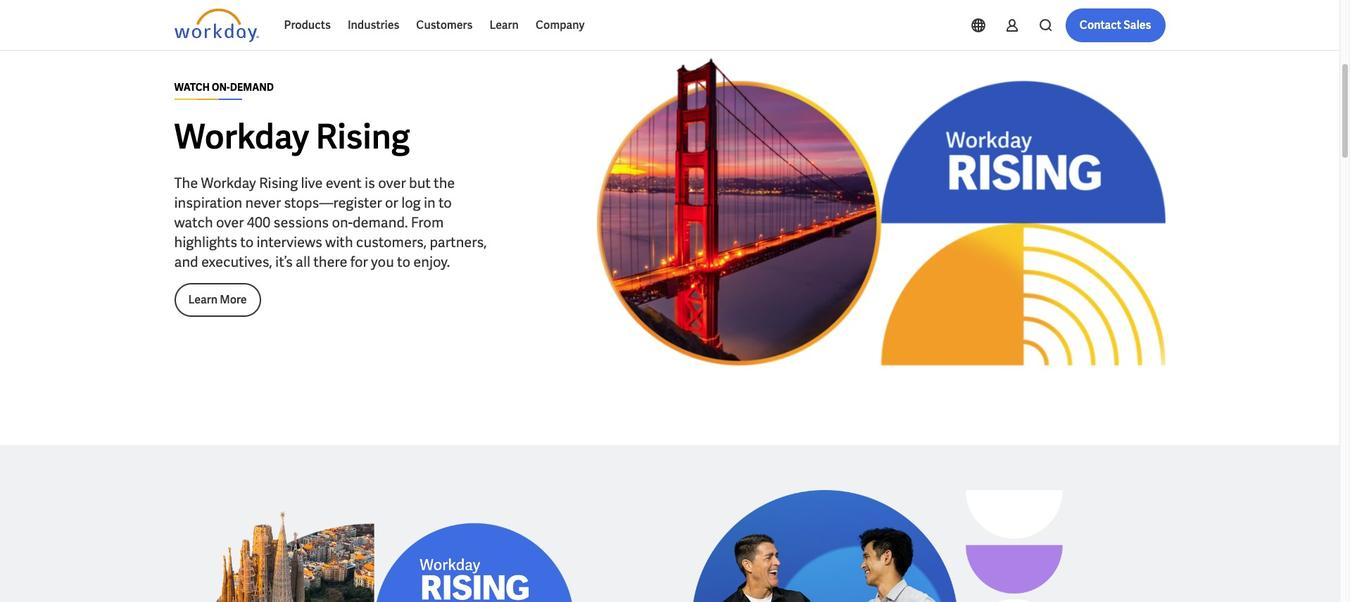 Task type: locate. For each thing, give the bounding box(es) containing it.
rising up is in the top left of the page
[[316, 115, 410, 159]]

to right the in
[[439, 194, 452, 212]]

the
[[174, 174, 198, 193]]

highlights
[[174, 233, 237, 252]]

learn inside dropdown button
[[490, 18, 519, 32]]

workday
[[174, 115, 309, 159], [201, 174, 256, 193]]

over up or
[[378, 174, 406, 193]]

0 horizontal spatial learn
[[188, 293, 218, 307]]

over
[[378, 174, 406, 193], [216, 214, 244, 232]]

to right you
[[397, 253, 411, 271]]

the workday rising live event is over but the inspiration never stops—register or log in to watch over 400 sessions on-demand. from highlights to interviews with customers, partners, and executives, it's all there for you to enjoy.
[[174, 174, 487, 271]]

0 vertical spatial over
[[378, 174, 406, 193]]

0 horizontal spatial to
[[240, 233, 254, 252]]

over left 400
[[216, 214, 244, 232]]

2 horizontal spatial to
[[439, 194, 452, 212]]

2 vertical spatial to
[[397, 253, 411, 271]]

0 vertical spatial workday
[[174, 115, 309, 159]]

learn left 'company'
[[490, 18, 519, 32]]

1 horizontal spatial rising
[[316, 115, 410, 159]]

more
[[220, 293, 247, 307]]

workday up inspiration on the top left
[[201, 174, 256, 193]]

stops—register
[[284, 194, 382, 212]]

industries button
[[339, 8, 408, 42]]

log
[[402, 194, 421, 212]]

to
[[439, 194, 452, 212], [240, 233, 254, 252], [397, 253, 411, 271]]

1 vertical spatial over
[[216, 214, 244, 232]]

or
[[385, 194, 398, 212]]

carl eschenbach and attendee at workday devcon image
[[681, 490, 1081, 602]]

all
[[296, 253, 311, 271]]

rising up never on the left top of the page
[[259, 174, 298, 193]]

never
[[245, 194, 281, 212]]

demand
[[230, 81, 274, 94]]

0 horizontal spatial rising
[[259, 174, 298, 193]]

on-
[[212, 81, 230, 94]]

1 horizontal spatial over
[[378, 174, 406, 193]]

go to the homepage image
[[174, 8, 259, 42]]

1 vertical spatial rising
[[259, 174, 298, 193]]

0 vertical spatial learn
[[490, 18, 519, 32]]

is
[[365, 174, 375, 193]]

0 vertical spatial rising
[[316, 115, 410, 159]]

golden gate bridge in san francisco. image
[[597, 20, 1166, 400]]

customers,
[[356, 233, 427, 252]]

workday down demand
[[174, 115, 309, 159]]

on-
[[332, 214, 353, 232]]

from
[[411, 214, 444, 232]]

learn left 'more'
[[188, 293, 218, 307]]

learn
[[490, 18, 519, 32], [188, 293, 218, 307]]

learn button
[[481, 8, 527, 42]]

1 vertical spatial workday
[[201, 174, 256, 193]]

enjoy.
[[414, 253, 450, 271]]

industries
[[348, 18, 400, 32]]

rising inside the workday rising live event is over but the inspiration never stops—register or log in to watch over 400 sessions on-demand. from highlights to interviews with customers, partners, and executives, it's all there for you to enjoy.
[[259, 174, 298, 193]]

watch
[[174, 81, 210, 94]]

workday inside the workday rising live event is over but the inspiration never stops—register or log in to watch over 400 sessions on-demand. from highlights to interviews with customers, partners, and executives, it's all there for you to enjoy.
[[201, 174, 256, 193]]

rising
[[316, 115, 410, 159], [259, 174, 298, 193]]

for
[[351, 253, 368, 271]]

to up executives,
[[240, 233, 254, 252]]

1 horizontal spatial learn
[[490, 18, 519, 32]]

aerial shot of barcelona, spain. image
[[174, 490, 574, 602]]

1 vertical spatial learn
[[188, 293, 218, 307]]

company
[[536, 18, 585, 32]]

watch
[[174, 214, 213, 232]]



Task type: describe. For each thing, give the bounding box(es) containing it.
watch on-demand
[[174, 81, 274, 94]]

customers button
[[408, 8, 481, 42]]

it's
[[275, 253, 293, 271]]

learn for learn
[[490, 18, 519, 32]]

products button
[[276, 8, 339, 42]]

1 vertical spatial to
[[240, 233, 254, 252]]

the
[[434, 174, 455, 193]]

customers
[[416, 18, 473, 32]]

400
[[247, 214, 271, 232]]

workday rising
[[174, 115, 410, 159]]

learn more link
[[174, 283, 261, 317]]

sales
[[1124, 18, 1152, 32]]

executives,
[[201, 253, 272, 271]]

live
[[301, 174, 323, 193]]

there
[[314, 253, 348, 271]]

in
[[424, 194, 436, 212]]

0 horizontal spatial over
[[216, 214, 244, 232]]

0 vertical spatial to
[[439, 194, 452, 212]]

interviews
[[257, 233, 322, 252]]

contact
[[1080, 18, 1122, 32]]

you
[[371, 253, 394, 271]]

partners,
[[430, 233, 487, 252]]

but
[[409, 174, 431, 193]]

contact sales link
[[1066, 8, 1166, 42]]

inspiration
[[174, 194, 242, 212]]

and
[[174, 253, 198, 271]]

sessions
[[274, 214, 329, 232]]

company button
[[527, 8, 593, 42]]

products
[[284, 18, 331, 32]]

with
[[325, 233, 353, 252]]

learn more
[[188, 293, 247, 307]]

learn for learn more
[[188, 293, 218, 307]]

demand.
[[353, 214, 408, 232]]

1 horizontal spatial to
[[397, 253, 411, 271]]

contact sales
[[1080, 18, 1152, 32]]

event
[[326, 174, 362, 193]]



Task type: vqa. For each thing, say whether or not it's contained in the screenshot.
'Human Capital Management' at the left top of the page
no



